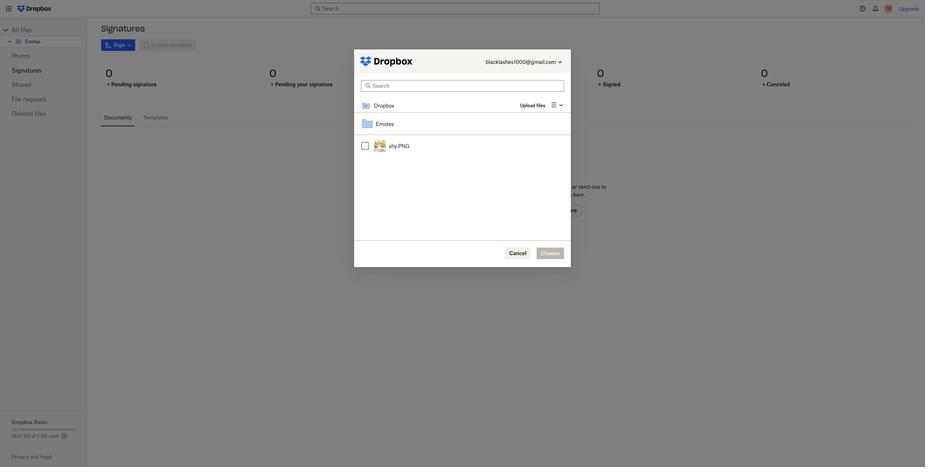 Task type: locate. For each thing, give the bounding box(es) containing it.
all files tree
[[1, 24, 87, 47]]

0
[[106, 67, 113, 80], [269, 67, 276, 80], [433, 67, 440, 80], [597, 67, 604, 80], [761, 67, 768, 80]]

0 vertical spatial signatures
[[101, 23, 145, 34]]

used
[[48, 434, 58, 440]]

deleted
[[12, 110, 33, 117]]

1 horizontal spatial signature
[[309, 81, 333, 87]]

all files
[[12, 26, 32, 34]]

shared link
[[12, 78, 75, 92]]

1 horizontal spatial signatures
[[101, 23, 145, 34]]

signature,
[[523, 192, 547, 198]]

signature right your
[[309, 81, 333, 87]]

files down the file requests link
[[34, 110, 46, 117]]

files
[[21, 26, 32, 34], [34, 110, 46, 117]]

1 pending from the left
[[111, 81, 132, 87]]

for
[[515, 192, 522, 198]]

1 vertical spatial files
[[34, 110, 46, 117]]

0 horizontal spatial pending
[[111, 81, 132, 87]]

0 horizontal spatial files
[[21, 26, 32, 34]]

0 vertical spatial files
[[21, 26, 32, 34]]

and
[[30, 454, 39, 461]]

pending
[[111, 81, 132, 87], [275, 81, 296, 87]]

documents
[[104, 115, 132, 121]]

requests
[[23, 96, 47, 103]]

files right all
[[21, 26, 32, 34]]

appears
[[553, 192, 572, 198]]

tab list containing documents
[[101, 109, 914, 127]]

tab list
[[101, 109, 914, 127]]

2 0 from the left
[[269, 67, 276, 80]]

others
[[499, 192, 514, 198]]

whether
[[499, 184, 520, 190]]

here.
[[573, 192, 585, 198]]

you
[[521, 184, 530, 190]]

dropbox logo - go to the homepage image
[[14, 3, 54, 14]]

signatures
[[101, 23, 145, 34], [12, 67, 41, 74]]

kb
[[24, 434, 30, 440]]

4 0 from the left
[[597, 67, 604, 80]]

or
[[572, 184, 577, 190]]

of
[[32, 434, 36, 440]]

photos
[[12, 52, 30, 60]]

emotes
[[25, 39, 41, 44]]

shared
[[12, 81, 31, 89]]

pending signature
[[111, 81, 157, 87]]

pending up documents
[[111, 81, 132, 87]]

1 horizontal spatial pending
[[275, 81, 296, 87]]

1 vertical spatial signatures
[[12, 67, 41, 74]]

files for all files
[[21, 26, 32, 34]]

files inside tree
[[21, 26, 32, 34]]

all
[[12, 26, 19, 34]]

5 0 from the left
[[761, 67, 768, 80]]

signature
[[133, 81, 157, 87], [309, 81, 333, 87]]

privacy and legal link
[[12, 454, 87, 461]]

0 for pending signature
[[106, 67, 113, 80]]

1 0 from the left
[[106, 67, 113, 80]]

0 horizontal spatial signatures
[[12, 67, 41, 74]]

0 horizontal spatial signature
[[133, 81, 157, 87]]

file requests link
[[12, 92, 75, 107]]

pending for pending signature
[[111, 81, 132, 87]]

2 signature from the left
[[309, 81, 333, 87]]

pending left your
[[275, 81, 296, 87]]

sign
[[531, 184, 541, 190]]

signature up the templates on the left of page
[[133, 81, 157, 87]]

files for deleted files
[[34, 110, 46, 117]]

signatures inside "link"
[[12, 67, 41, 74]]

document
[[547, 184, 571, 190]]

2 pending from the left
[[275, 81, 296, 87]]

1 horizontal spatial files
[[34, 110, 46, 117]]



Task type: vqa. For each thing, say whether or not it's contained in the screenshot.
0 for Canceled
yes



Task type: describe. For each thing, give the bounding box(es) containing it.
2
[[37, 434, 39, 440]]

privacy and legal
[[12, 454, 52, 461]]

one
[[591, 184, 600, 190]]

pending your signature
[[275, 81, 333, 87]]

file requests
[[12, 96, 47, 103]]

dropbox basic
[[12, 420, 48, 426]]

0 for canceled
[[761, 67, 768, 80]]

get more space image
[[60, 432, 69, 441]]

file
[[12, 96, 22, 103]]

whether you sign a document or send one to others for signature, it appears here.
[[499, 184, 606, 198]]

28.57 kb of 2 gb used
[[12, 434, 58, 440]]

signed
[[603, 81, 621, 87]]

0 for signed
[[597, 67, 604, 80]]

your
[[297, 81, 308, 87]]

signatures link
[[12, 63, 75, 78]]

global header element
[[0, 0, 925, 18]]

canceled
[[767, 81, 790, 87]]

a
[[543, 184, 545, 190]]

dropbox
[[12, 420, 33, 426]]

emotes link
[[15, 37, 80, 46]]

legal
[[40, 454, 52, 461]]

deleted files link
[[12, 107, 75, 121]]

1 signature from the left
[[133, 81, 157, 87]]

pending for pending your signature
[[275, 81, 296, 87]]

0 for pending your signature
[[269, 67, 276, 80]]

templates
[[143, 115, 168, 121]]

templates tab
[[140, 109, 171, 127]]

documents tab
[[101, 109, 135, 127]]

to
[[602, 184, 606, 190]]

it
[[548, 192, 552, 198]]

upgrade link
[[899, 6, 920, 12]]

deleted files
[[12, 110, 46, 117]]

3 0 from the left
[[433, 67, 440, 80]]

photos link
[[12, 49, 75, 63]]

all files link
[[12, 24, 87, 36]]

privacy
[[12, 454, 29, 461]]

choose a file to sign dialog
[[354, 50, 571, 268]]

upgrade
[[899, 6, 920, 12]]

basic
[[34, 420, 48, 426]]

gb
[[41, 434, 47, 440]]

send
[[579, 184, 590, 190]]

28.57
[[12, 434, 23, 440]]



